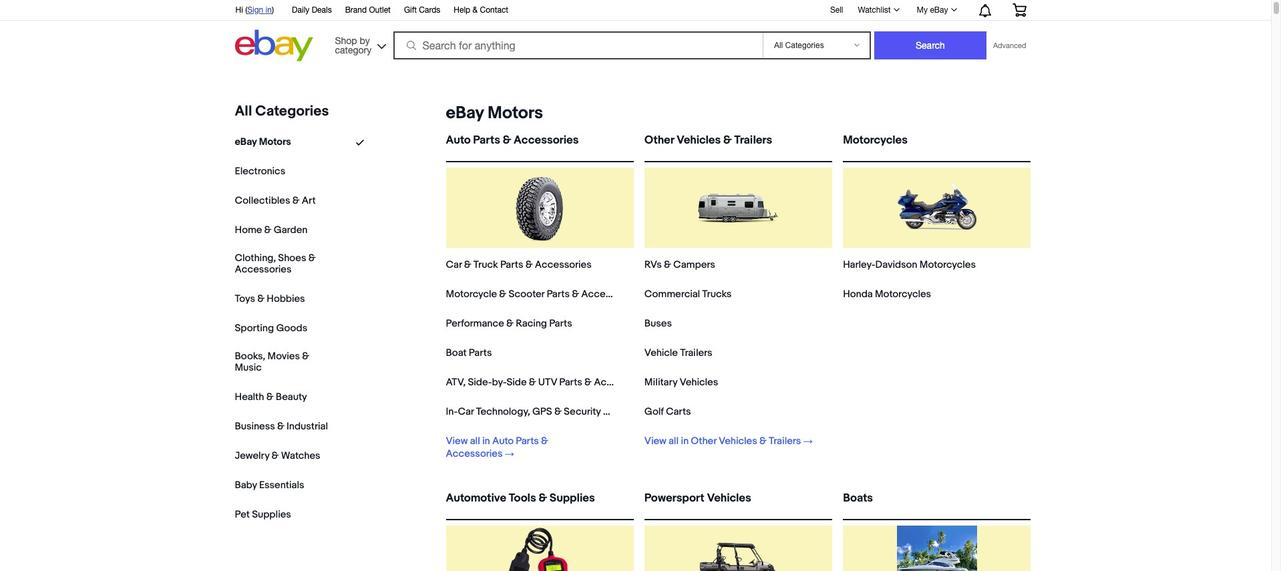 Task type: describe. For each thing, give the bounding box(es) containing it.
in for auto
[[482, 435, 490, 448]]

scooter
[[509, 288, 545, 301]]

help
[[454, 5, 470, 15]]

military vehicles link
[[645, 376, 718, 389]]

health & beauty
[[235, 391, 307, 403]]

0 vertical spatial trailers
[[734, 134, 772, 147]]

jewelry & watches link
[[235, 449, 320, 462]]

electronics link
[[235, 165, 285, 178]]

brand
[[345, 5, 367, 15]]

deals
[[312, 5, 332, 15]]

car & truck parts & accessories
[[446, 259, 592, 271]]

performance & racing parts
[[446, 317, 572, 330]]

in-car technology, gps & security devices link
[[446, 406, 640, 418]]

automotive tools & supplies image
[[500, 526, 580, 571]]

rvs
[[645, 259, 662, 271]]

2 vertical spatial ebay
[[235, 136, 257, 148]]

motorcycles image
[[897, 168, 977, 248]]

powersport vehicles image
[[698, 526, 779, 571]]

(
[[245, 5, 247, 15]]

watches
[[281, 449, 320, 462]]

motorcycle
[[446, 288, 497, 301]]

0 vertical spatial ebay motors
[[446, 103, 543, 124]]

car & truck parts & accessories link
[[446, 259, 592, 271]]

electronics
[[235, 165, 285, 178]]

movies
[[268, 350, 300, 363]]

hi
[[235, 5, 243, 15]]

health
[[235, 391, 264, 403]]

atv, side-by-side & utv parts & accessories
[[446, 376, 651, 389]]

all for parts
[[470, 435, 480, 448]]

1 vertical spatial ebay motors
[[235, 136, 291, 148]]

harley-davidson motorcycles
[[843, 259, 976, 271]]

0 vertical spatial motorcycles
[[843, 134, 908, 147]]

other vehicles & trailers
[[645, 134, 772, 147]]

carts
[[666, 406, 691, 418]]

rvs & campers
[[645, 259, 715, 271]]

jewelry & watches
[[235, 449, 320, 462]]

1 vertical spatial car
[[458, 406, 474, 418]]

cards
[[419, 5, 440, 15]]

honda
[[843, 288, 873, 301]]

help & contact link
[[454, 3, 509, 18]]

devices
[[603, 406, 640, 418]]

buses
[[645, 317, 672, 330]]

gps
[[532, 406, 552, 418]]

0 horizontal spatial ebay motors link
[[235, 136, 291, 148]]

rvs & campers link
[[645, 259, 715, 271]]

sporting
[[235, 322, 274, 335]]

racing
[[516, 317, 547, 330]]

baby
[[235, 479, 257, 491]]

garden
[[274, 224, 308, 237]]

0 horizontal spatial other
[[645, 134, 674, 147]]

boats image
[[897, 526, 977, 571]]

books, movies & music link
[[235, 350, 328, 374]]

vehicles for powersport
[[707, 492, 751, 505]]

collectibles & art link
[[235, 194, 316, 207]]

& inside the account navigation
[[473, 5, 478, 15]]

watchlist
[[858, 5, 891, 15]]

0 horizontal spatial auto
[[446, 134, 471, 147]]

daily deals
[[292, 5, 332, 15]]

atv,
[[446, 376, 466, 389]]

ebay inside the account navigation
[[930, 5, 948, 15]]

gift cards link
[[404, 3, 440, 18]]

sell
[[830, 5, 843, 14]]

motorcycles link
[[843, 134, 1031, 158]]

powersport vehicles
[[645, 492, 751, 505]]

technology,
[[476, 406, 530, 418]]

accessories inside auto parts & accessories link
[[514, 134, 579, 147]]

collectibles
[[235, 194, 290, 207]]

other vehicles & trailers link
[[645, 134, 833, 158]]

boats link
[[843, 492, 1031, 516]]

view all in auto parts & accessories
[[446, 435, 548, 460]]

collectibles & art
[[235, 194, 316, 207]]

1 vertical spatial motorcycles
[[920, 259, 976, 271]]

outlet
[[369, 5, 391, 15]]

by-
[[492, 376, 507, 389]]

security
[[564, 406, 601, 418]]

jewelry
[[235, 449, 269, 462]]

0 vertical spatial car
[[446, 259, 462, 271]]

advanced link
[[987, 32, 1033, 59]]

motorcycle & scooter parts & accessories link
[[446, 288, 638, 301]]

boat parts
[[446, 347, 492, 359]]

shop by category banner
[[228, 0, 1037, 65]]

accessories inside clothing, shoes & accessories
[[235, 263, 292, 276]]

1 horizontal spatial other
[[691, 435, 717, 448]]

boat parts link
[[446, 347, 492, 359]]

watchlist link
[[851, 2, 906, 18]]

clothing,
[[235, 252, 276, 265]]

automotive tools & supplies link
[[446, 492, 634, 516]]

hobbies
[[267, 292, 305, 305]]

health & beauty link
[[235, 391, 307, 403]]

sporting goods link
[[235, 322, 307, 335]]

clothing, shoes & accessories link
[[235, 252, 328, 276]]

motorcycle & scooter parts & accessories
[[446, 288, 638, 301]]

golf carts link
[[645, 406, 691, 418]]

hi ( sign in )
[[235, 5, 274, 15]]

auto inside view all in auto parts & accessories
[[492, 435, 514, 448]]

daily deals link
[[292, 3, 332, 18]]



Task type: locate. For each thing, give the bounding box(es) containing it.
category
[[335, 44, 372, 55]]

in down technology,
[[482, 435, 490, 448]]

2 vertical spatial motorcycles
[[875, 288, 931, 301]]

0 horizontal spatial in
[[266, 5, 272, 15]]

home & garden link
[[235, 224, 308, 237]]

in inside view all in auto parts & accessories
[[482, 435, 490, 448]]

trailers
[[734, 134, 772, 147], [680, 347, 713, 359], [769, 435, 801, 448]]

atv, side-by-side & utv parts & accessories link
[[446, 376, 651, 389]]

commercial
[[645, 288, 700, 301]]

0 horizontal spatial all
[[470, 435, 480, 448]]

car left the truck
[[446, 259, 462, 271]]

auto parts & accessories
[[446, 134, 579, 147]]

0 vertical spatial auto
[[446, 134, 471, 147]]

0 horizontal spatial view
[[446, 435, 468, 448]]

none submit inside shop by category banner
[[874, 31, 987, 59]]

performance
[[446, 317, 504, 330]]

ebay up auto parts & accessories
[[446, 103, 484, 124]]

Search for anything text field
[[396, 33, 760, 58]]

all for vehicles
[[669, 435, 679, 448]]

view down golf
[[645, 435, 667, 448]]

motors
[[488, 103, 543, 124], [259, 136, 291, 148]]

view for auto parts & accessories
[[446, 435, 468, 448]]

your shopping cart image
[[1012, 3, 1027, 17]]

gift cards
[[404, 5, 440, 15]]

in down carts
[[681, 435, 689, 448]]

1 vertical spatial ebay
[[446, 103, 484, 124]]

accessories inside view all in auto parts & accessories
[[446, 448, 503, 460]]

1 horizontal spatial in
[[482, 435, 490, 448]]

car down the atv,
[[458, 406, 474, 418]]

automotive tools & supplies
[[446, 492, 595, 505]]

1 horizontal spatial motors
[[488, 103, 543, 124]]

view down in-
[[446, 435, 468, 448]]

0 vertical spatial ebay motors link
[[441, 103, 543, 124]]

all categories
[[235, 103, 329, 120]]

clothing, shoes & accessories
[[235, 252, 316, 276]]

None submit
[[874, 31, 987, 59]]

0 vertical spatial other
[[645, 134, 674, 147]]

car
[[446, 259, 462, 271], [458, 406, 474, 418]]

0 vertical spatial supplies
[[550, 492, 595, 505]]

0 horizontal spatial ebay motors
[[235, 136, 291, 148]]

tools
[[509, 492, 536, 505]]

1 horizontal spatial auto
[[492, 435, 514, 448]]

1 vertical spatial supplies
[[252, 508, 291, 521]]

beauty
[[276, 391, 307, 403]]

view all in auto parts & accessories link
[[446, 435, 615, 460]]

auto parts & accessories image
[[500, 168, 580, 248]]

1 vertical spatial other
[[691, 435, 717, 448]]

1 horizontal spatial supplies
[[550, 492, 595, 505]]

sign in link
[[247, 5, 272, 15]]

categories
[[255, 103, 329, 120]]

account navigation
[[228, 0, 1037, 21]]

trucks
[[702, 288, 732, 301]]

& inside clothing, shoes & accessories
[[308, 252, 316, 265]]

industrial
[[287, 420, 328, 433]]

parts
[[473, 134, 500, 147], [500, 259, 523, 271], [547, 288, 570, 301], [549, 317, 572, 330], [469, 347, 492, 359], [559, 376, 582, 389], [516, 435, 539, 448]]

motors down all categories
[[259, 136, 291, 148]]

1 vertical spatial auto
[[492, 435, 514, 448]]

side-
[[468, 376, 492, 389]]

other vehicles & trailers image
[[698, 168, 779, 248]]

in for other
[[681, 435, 689, 448]]

motors up auto parts & accessories
[[488, 103, 543, 124]]

pet supplies
[[235, 508, 291, 521]]

1 vertical spatial ebay motors link
[[235, 136, 291, 148]]

1 horizontal spatial all
[[669, 435, 679, 448]]

0 vertical spatial motors
[[488, 103, 543, 124]]

gift
[[404, 5, 417, 15]]

& inside books, movies & music
[[302, 350, 309, 363]]

supplies inside the automotive tools & supplies link
[[550, 492, 595, 505]]

side
[[507, 376, 527, 389]]

toys & hobbies link
[[235, 292, 305, 305]]

sign
[[247, 5, 263, 15]]

truck
[[474, 259, 498, 271]]

ebay motors link up auto parts & accessories
[[441, 103, 543, 124]]

in inside the account navigation
[[266, 5, 272, 15]]

pet supplies link
[[235, 508, 291, 521]]

supplies right "pet"
[[252, 508, 291, 521]]

in-
[[446, 406, 458, 418]]

ebay down all
[[235, 136, 257, 148]]

view all in other vehicles & trailers link
[[645, 435, 813, 448]]

honda motorcycles link
[[843, 288, 931, 301]]

view all in other vehicles & trailers
[[645, 435, 801, 448]]

vehicles inside other vehicles & trailers link
[[677, 134, 721, 147]]

my ebay
[[917, 5, 948, 15]]

&
[[473, 5, 478, 15], [503, 134, 511, 147], [723, 134, 732, 147], [292, 194, 300, 207], [264, 224, 272, 237], [308, 252, 316, 265], [464, 259, 471, 271], [526, 259, 533, 271], [664, 259, 671, 271], [499, 288, 507, 301], [572, 288, 579, 301], [257, 292, 265, 305], [506, 317, 514, 330], [302, 350, 309, 363], [529, 376, 536, 389], [585, 376, 592, 389], [266, 391, 274, 403], [554, 406, 562, 418], [277, 420, 284, 433], [541, 435, 548, 448], [760, 435, 767, 448], [272, 449, 279, 462], [539, 492, 547, 505]]

all inside view all in auto parts & accessories
[[470, 435, 480, 448]]

1 horizontal spatial view
[[645, 435, 667, 448]]

business & industrial
[[235, 420, 328, 433]]

in
[[266, 5, 272, 15], [482, 435, 490, 448], [681, 435, 689, 448]]

auto
[[446, 134, 471, 147], [492, 435, 514, 448]]

essentials
[[259, 479, 304, 491]]

in-car technology, gps & security devices
[[446, 406, 640, 418]]

golf carts
[[645, 406, 691, 418]]

vehicle trailers
[[645, 347, 713, 359]]

& inside view all in auto parts & accessories
[[541, 435, 548, 448]]

ebay motors up electronics
[[235, 136, 291, 148]]

business & industrial link
[[235, 420, 328, 433]]

0 horizontal spatial ebay
[[235, 136, 257, 148]]

1 horizontal spatial ebay motors
[[446, 103, 543, 124]]

boats
[[843, 492, 873, 505]]

goods
[[276, 322, 307, 335]]

ebay motors up auto parts & accessories
[[446, 103, 543, 124]]

2 view from the left
[[645, 435, 667, 448]]

campers
[[673, 259, 715, 271]]

supplies right the tools at bottom left
[[550, 492, 595, 505]]

motorcycles
[[843, 134, 908, 147], [920, 259, 976, 271], [875, 288, 931, 301]]

parts inside view all in auto parts & accessories
[[516, 435, 539, 448]]

view for other vehicles & trailers
[[645, 435, 667, 448]]

1 vertical spatial motors
[[259, 136, 291, 148]]

contact
[[480, 5, 509, 15]]

2 horizontal spatial in
[[681, 435, 689, 448]]

help & contact
[[454, 5, 509, 15]]

in right sign at the left top of page
[[266, 5, 272, 15]]

toys & hobbies
[[235, 292, 305, 305]]

accessories
[[514, 134, 579, 147], [535, 259, 592, 271], [235, 263, 292, 276], [581, 288, 638, 301], [594, 376, 651, 389], [446, 448, 503, 460]]

powersport
[[645, 492, 705, 505]]

all
[[235, 103, 252, 120]]

pet
[[235, 508, 250, 521]]

2 all from the left
[[669, 435, 679, 448]]

all down technology,
[[470, 435, 480, 448]]

vehicles for military
[[680, 376, 718, 389]]

vehicle
[[645, 347, 678, 359]]

all down carts
[[669, 435, 679, 448]]

buses link
[[645, 317, 672, 330]]

0 horizontal spatial motors
[[259, 136, 291, 148]]

my ebay link
[[910, 2, 963, 18]]

0 vertical spatial ebay
[[930, 5, 948, 15]]

home
[[235, 224, 262, 237]]

military vehicles
[[645, 376, 718, 389]]

1 vertical spatial trailers
[[680, 347, 713, 359]]

home & garden
[[235, 224, 308, 237]]

utv
[[538, 376, 557, 389]]

golf
[[645, 406, 664, 418]]

1 all from the left
[[470, 435, 480, 448]]

1 horizontal spatial ebay motors link
[[441, 103, 543, 124]]

military
[[645, 376, 678, 389]]

by
[[360, 35, 370, 46]]

2 horizontal spatial ebay
[[930, 5, 948, 15]]

vehicle trailers link
[[645, 347, 713, 359]]

shop by category
[[335, 35, 372, 55]]

1 view from the left
[[446, 435, 468, 448]]

shop by category button
[[329, 30, 389, 58]]

view inside view all in auto parts & accessories
[[446, 435, 468, 448]]

harley-
[[843, 259, 876, 271]]

ebay motors link up electronics
[[235, 136, 291, 148]]

automotive
[[446, 492, 506, 505]]

ebay right my on the right top of page
[[930, 5, 948, 15]]

commercial trucks
[[645, 288, 732, 301]]

honda motorcycles
[[843, 288, 931, 301]]

business
[[235, 420, 275, 433]]

0 horizontal spatial supplies
[[252, 508, 291, 521]]

vehicles inside powersport vehicles link
[[707, 492, 751, 505]]

1 horizontal spatial ebay
[[446, 103, 484, 124]]

vehicles for other
[[677, 134, 721, 147]]

2 vertical spatial trailers
[[769, 435, 801, 448]]

other
[[645, 134, 674, 147], [691, 435, 717, 448]]

brand outlet link
[[345, 3, 391, 18]]

powersport vehicles link
[[645, 492, 833, 516]]



Task type: vqa. For each thing, say whether or not it's contained in the screenshot.
menu
no



